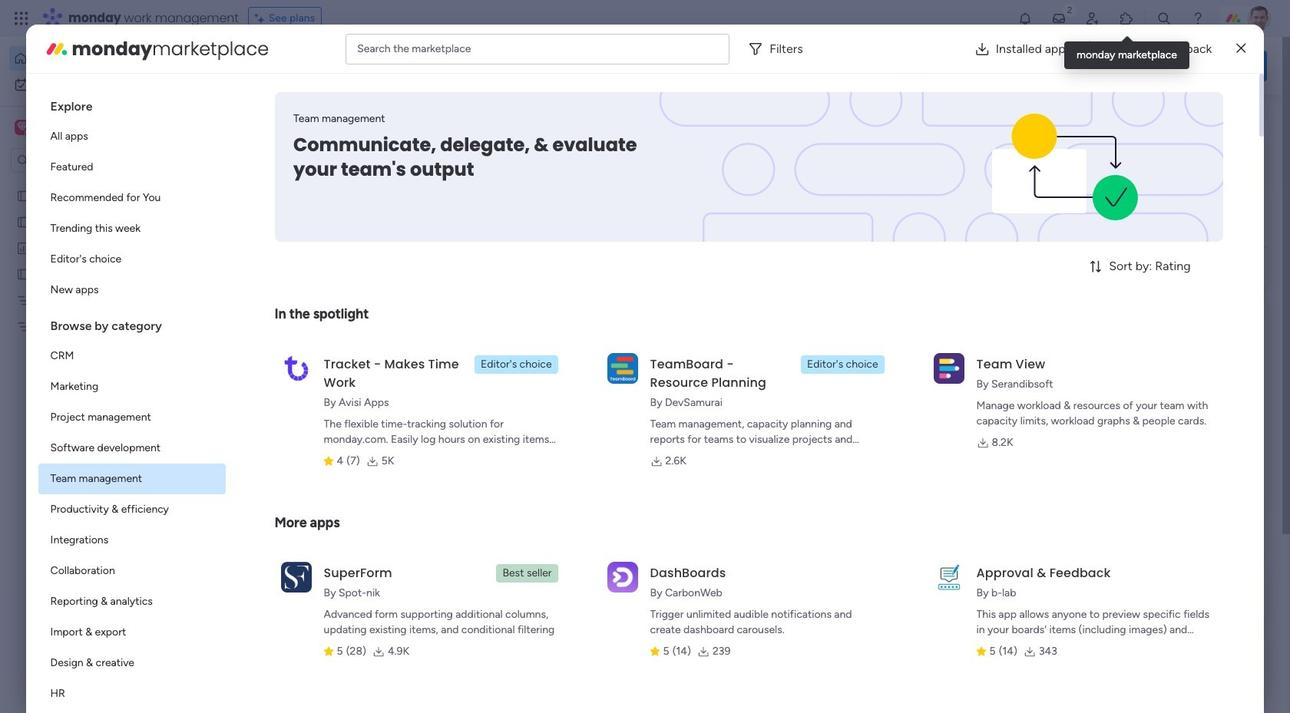 Task type: locate. For each thing, give the bounding box(es) containing it.
public board image down the public dashboard icon
[[16, 267, 31, 281]]

public dashboard image
[[16, 240, 31, 255]]

monday marketplace image
[[1119, 11, 1135, 26], [44, 36, 69, 61]]

2 image
[[1063, 1, 1077, 18]]

check circle image
[[1060, 144, 1070, 156]]

banner logo image
[[924, 92, 1205, 242]]

2 public board image from the top
[[16, 267, 31, 281]]

v2 user feedback image
[[1050, 57, 1061, 74]]

option
[[9, 46, 187, 71], [9, 72, 187, 97], [38, 121, 226, 152], [38, 152, 226, 183], [0, 182, 196, 185], [38, 183, 226, 214], [38, 214, 226, 244], [38, 244, 226, 275], [38, 275, 226, 306], [38, 341, 226, 372], [38, 372, 226, 403], [38, 403, 226, 433], [38, 433, 226, 464], [38, 464, 226, 495], [38, 495, 226, 525], [38, 525, 226, 556], [38, 556, 226, 587], [38, 587, 226, 618], [38, 618, 226, 648], [38, 648, 226, 679], [38, 679, 226, 710]]

1 vertical spatial monday marketplace image
[[44, 36, 69, 61]]

heading
[[38, 86, 226, 121], [38, 306, 226, 341]]

1 vertical spatial public board image
[[16, 267, 31, 281]]

app logo image
[[281, 353, 312, 384], [607, 353, 638, 384], [934, 353, 965, 384], [281, 562, 312, 593], [607, 562, 638, 593], [934, 562, 965, 593]]

public board image up public board icon
[[16, 188, 31, 203]]

list box
[[38, 86, 226, 714], [0, 179, 196, 547]]

invite members image
[[1085, 11, 1101, 26]]

public board image
[[16, 188, 31, 203], [16, 267, 31, 281]]

1 vertical spatial heading
[[38, 306, 226, 341]]

0 vertical spatial public board image
[[16, 188, 31, 203]]

1 workspace image from the left
[[15, 119, 30, 136]]

0 vertical spatial heading
[[38, 86, 226, 121]]

search everything image
[[1157, 11, 1172, 26]]

dapulse x slim image
[[1244, 111, 1263, 130]]

1 horizontal spatial monday marketplace image
[[1119, 11, 1135, 26]]

workspace image
[[15, 119, 30, 136], [17, 119, 28, 136]]

1 heading from the top
[[38, 86, 226, 121]]

0 vertical spatial monday marketplace image
[[1119, 11, 1135, 26]]

2 heading from the top
[[38, 306, 226, 341]]

templates image image
[[1051, 309, 1254, 415]]



Task type: vqa. For each thing, say whether or not it's contained in the screenshot.
Search in workspace field
yes



Task type: describe. For each thing, give the bounding box(es) containing it.
getting started element
[[1037, 560, 1268, 621]]

2 workspace image from the left
[[17, 119, 28, 136]]

update feed image
[[1052, 11, 1067, 26]]

notifications image
[[1018, 11, 1033, 26]]

terry turtle image
[[1248, 6, 1272, 31]]

public board image
[[16, 214, 31, 229]]

workspace selection element
[[15, 118, 128, 138]]

v2 bolt switch image
[[1169, 57, 1178, 74]]

help image
[[1191, 11, 1206, 26]]

see plans image
[[255, 10, 269, 27]]

1 public board image from the top
[[16, 188, 31, 203]]

Search in workspace field
[[32, 152, 128, 169]]

0 horizontal spatial monday marketplace image
[[44, 36, 69, 61]]

dapulse x slim image
[[1237, 40, 1246, 58]]

quick search results list box
[[237, 144, 1000, 535]]

select product image
[[14, 11, 29, 26]]

circle o image
[[1060, 203, 1070, 215]]



